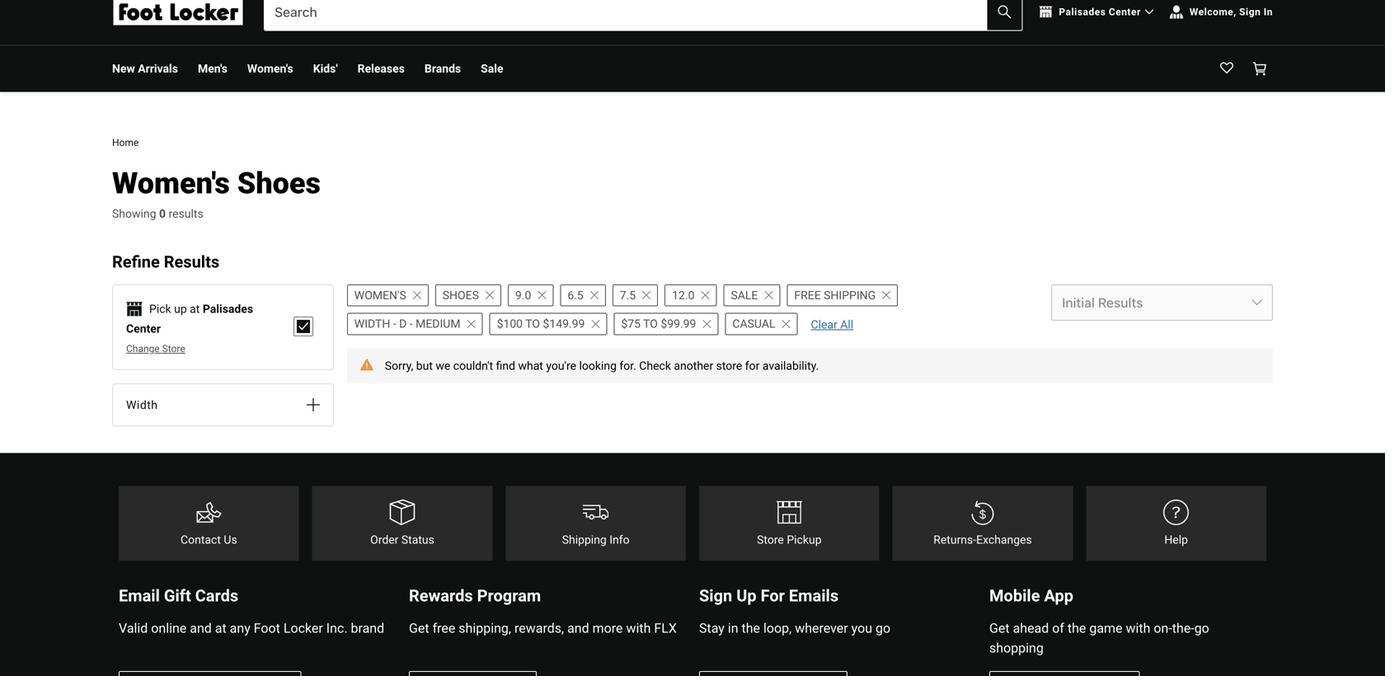 Task type: vqa. For each thing, say whether or not it's contained in the screenshot.
Width
yes



Task type: describe. For each thing, give the bounding box(es) containing it.
get for rewards program
[[409, 621, 429, 636]]

pick
[[149, 302, 171, 316]]

for
[[745, 359, 760, 373]]

my favorites image
[[1221, 62, 1234, 75]]

welcome, sign in button
[[1190, 0, 1273, 26]]

brand
[[351, 621, 384, 636]]

of
[[1053, 621, 1065, 636]]

width button
[[113, 384, 333, 426]]

cards
[[195, 586, 238, 606]]

1 horizontal spatial at
[[215, 621, 227, 636]]

sign up for emails
[[699, 586, 839, 606]]

1 go from the left
[[876, 621, 891, 636]]

status
[[402, 533, 435, 547]]

emails
[[789, 586, 839, 606]]

palisades center inside "search filters" element
[[126, 302, 253, 335]]

with inside "get ahead of the game with on-the-go shopping"
[[1126, 621, 1151, 636]]

sorry, but we couldn't find what you're looking for. check another store for availability.
[[385, 359, 819, 373]]

width - d - medium link
[[347, 313, 483, 335]]

cart: 0 items image
[[1254, 62, 1267, 75]]

sale inside toolbar
[[481, 62, 504, 76]]

search submit image
[[998, 5, 1011, 19]]

home
[[112, 137, 139, 148]]

width for width - d - medium
[[354, 317, 390, 331]]

email gift cards
[[119, 586, 238, 606]]

mobile app
[[990, 586, 1074, 606]]

6.5
[[568, 288, 584, 302]]

shipping inside shipping info link
[[562, 533, 607, 547]]

palisades center button
[[1039, 0, 1154, 26]]

free shipping link
[[787, 284, 898, 306]]

medium
[[416, 317, 461, 331]]

center inside "search filters" element
[[126, 322, 161, 335]]

primary element
[[99, 46, 1287, 92]]

2 - from the left
[[410, 317, 413, 331]]

results
[[164, 252, 219, 272]]

brands
[[425, 62, 461, 76]]

in
[[728, 621, 739, 636]]

women's button
[[247, 46, 293, 92]]

sorry, but we couldn't find what you're looking for. check another store for availability. alert
[[360, 358, 1260, 374]]

$75 to $99.99
[[621, 317, 696, 331]]

order status link
[[312, 486, 493, 561]]

1 - from the left
[[393, 317, 396, 331]]

game
[[1090, 621, 1123, 636]]

9.0 link
[[508, 284, 554, 306]]

releases
[[358, 62, 405, 76]]

availability.
[[763, 359, 819, 373]]

to for $75
[[643, 317, 658, 331]]

sorry,
[[385, 359, 413, 373]]

rewards program
[[409, 586, 541, 606]]

sale inside the search results region
[[731, 288, 758, 302]]

clear all
[[811, 318, 854, 331]]

order status
[[370, 533, 435, 547]]

welcome,
[[1190, 6, 1237, 18]]

sale button
[[481, 46, 504, 92]]

women's inside women's shoes showing 0 results
[[112, 166, 230, 201]]

women's inside toolbar
[[247, 62, 293, 76]]

shoes link
[[435, 284, 501, 306]]

mobile
[[990, 586, 1040, 606]]

up
[[737, 586, 757, 606]]

Search search field
[[265, 0, 1022, 30]]

foot
[[254, 621, 280, 636]]

help link
[[1086, 486, 1267, 561]]

new
[[112, 62, 135, 76]]

shopping
[[990, 640, 1044, 656]]

store inside button
[[162, 343, 185, 354]]

but
[[416, 359, 433, 373]]

showing
[[112, 207, 156, 221]]

casual link
[[725, 313, 798, 335]]

any
[[230, 621, 251, 636]]

exchanges
[[977, 533, 1032, 547]]

up
[[174, 302, 187, 316]]

men's button
[[198, 46, 228, 92]]

6.5 link
[[560, 284, 606, 306]]

footer containing email gift cards
[[0, 453, 1386, 676]]

$75
[[621, 317, 641, 331]]

contact us
[[181, 533, 237, 547]]

get ahead of the game with on-the-go shopping
[[990, 621, 1210, 656]]

you're
[[546, 359, 576, 373]]

info
[[610, 533, 630, 547]]

ahead
[[1013, 621, 1049, 636]]

0
[[159, 207, 166, 221]]

home link
[[112, 132, 139, 154]]

1 and from the left
[[190, 621, 212, 636]]

width - d - medium
[[354, 317, 461, 331]]

help
[[1165, 533, 1188, 547]]

shoes inside women's shoes showing 0 results
[[237, 166, 321, 201]]

store pickup link
[[699, 486, 880, 561]]

1 horizontal spatial store
[[757, 533, 784, 547]]

you
[[852, 621, 873, 636]]

$149.99
[[543, 317, 585, 331]]

kids'
[[313, 62, 338, 76]]

rewards
[[409, 586, 473, 606]]

$100 to $149.99 link
[[490, 313, 607, 335]]



Task type: locate. For each thing, give the bounding box(es) containing it.
0 horizontal spatial at
[[190, 302, 200, 316]]

women's inside the search results region
[[354, 288, 406, 302]]

1 horizontal spatial sale
[[731, 288, 758, 302]]

0 vertical spatial store
[[162, 343, 185, 354]]

palisades inside palisades center
[[203, 302, 253, 316]]

go inside "get ahead of the game with on-the-go shopping"
[[1195, 621, 1210, 636]]

width left d
[[354, 317, 390, 331]]

12.0
[[672, 288, 695, 302]]

1 vertical spatial shoes
[[443, 288, 479, 302]]

returns-exchanges link
[[893, 486, 1073, 561]]

arrivals
[[138, 62, 178, 76]]

shipping inside free shipping "link"
[[824, 288, 876, 302]]

shipping,
[[459, 621, 511, 636]]

with
[[626, 621, 651, 636], [1126, 621, 1151, 636]]

palisades up "change store" button
[[203, 302, 253, 316]]

0 horizontal spatial palisades center
[[126, 302, 253, 335]]

the right of
[[1068, 621, 1086, 636]]

1 vertical spatial palisades
[[203, 302, 253, 316]]

on-
[[1154, 621, 1173, 636]]

1 vertical spatial width
[[126, 398, 158, 412]]

0 horizontal spatial with
[[626, 621, 651, 636]]

store left pickup
[[757, 533, 784, 547]]

app
[[1044, 586, 1074, 606]]

0 horizontal spatial store
[[162, 343, 185, 354]]

women's up 0
[[112, 166, 230, 201]]

0 vertical spatial palisades
[[1059, 6, 1106, 18]]

shipping up all
[[824, 288, 876, 302]]

inc.
[[326, 621, 348, 636]]

$99.99
[[661, 317, 696, 331]]

1 horizontal spatial -
[[410, 317, 413, 331]]

2 get from the left
[[990, 621, 1010, 636]]

gift
[[164, 586, 191, 606]]

0 vertical spatial center
[[1109, 6, 1141, 18]]

get left free
[[409, 621, 429, 636]]

flx
[[654, 621, 677, 636]]

palisades right search submit image
[[1059, 6, 1106, 18]]

0 vertical spatial shoes
[[237, 166, 321, 201]]

0 horizontal spatial the
[[742, 621, 760, 636]]

welcome, sign in
[[1190, 6, 1273, 18]]

us
[[224, 533, 237, 547]]

go right on-
[[1195, 621, 1210, 636]]

check
[[639, 359, 671, 373]]

get free shipping, rewards, and more with flx
[[409, 621, 677, 636]]

the right in
[[742, 621, 760, 636]]

free
[[794, 288, 821, 302]]

sign left up
[[699, 586, 733, 606]]

1 the from the left
[[742, 621, 760, 636]]

0 horizontal spatial sign
[[699, 586, 733, 606]]

at left any
[[215, 621, 227, 636]]

with left on-
[[1126, 621, 1151, 636]]

1 horizontal spatial get
[[990, 621, 1010, 636]]

another
[[674, 359, 714, 373]]

sign inside button
[[1240, 6, 1261, 18]]

email
[[119, 586, 160, 606]]

shoes
[[237, 166, 321, 201], [443, 288, 479, 302]]

0 horizontal spatial -
[[393, 317, 396, 331]]

get up shopping
[[990, 621, 1010, 636]]

returns-
[[934, 533, 977, 547]]

2 and from the left
[[567, 621, 589, 636]]

releases link
[[358, 46, 405, 92]]

- right d
[[410, 317, 413, 331]]

1 horizontal spatial women's
[[247, 62, 293, 76]]

get for mobile app
[[990, 621, 1010, 636]]

1 horizontal spatial to
[[643, 317, 658, 331]]

1 vertical spatial palisades center
[[126, 302, 253, 335]]

0 horizontal spatial width
[[126, 398, 158, 412]]

get inside "get ahead of the game with on-the-go shopping"
[[990, 621, 1010, 636]]

we
[[436, 359, 451, 373]]

0 vertical spatial women's
[[247, 62, 293, 76]]

0 vertical spatial palisades center
[[1059, 6, 1141, 18]]

foot locker logo links to the home page image
[[112, 0, 244, 25]]

-
[[393, 317, 396, 331], [410, 317, 413, 331]]

2 to from the left
[[643, 317, 658, 331]]

palisades
[[1059, 6, 1106, 18], [203, 302, 253, 316]]

0 vertical spatial width
[[354, 317, 390, 331]]

shoes inside the search results region
[[443, 288, 479, 302]]

the inside "get ahead of the game with on-the-go shopping"
[[1068, 621, 1086, 636]]

0 horizontal spatial sale
[[481, 62, 504, 76]]

1 to from the left
[[526, 317, 540, 331]]

women's shoes showing 0 results
[[112, 166, 321, 221]]

with left flx
[[626, 621, 651, 636]]

1 horizontal spatial palisades
[[1059, 6, 1106, 18]]

0 horizontal spatial get
[[409, 621, 429, 636]]

1 vertical spatial sign
[[699, 586, 733, 606]]

2 with from the left
[[1126, 621, 1151, 636]]

0 vertical spatial shipping
[[824, 288, 876, 302]]

1 horizontal spatial shipping
[[824, 288, 876, 302]]

palisades inside dropdown button
[[1059, 6, 1106, 18]]

width for width
[[126, 398, 158, 412]]

1 vertical spatial store
[[757, 533, 784, 547]]

and right the online
[[190, 621, 212, 636]]

0 horizontal spatial center
[[126, 322, 161, 335]]

search results region
[[334, 235, 1273, 384]]

sign inside footer
[[699, 586, 733, 606]]

go right you
[[876, 621, 891, 636]]

refine
[[112, 252, 160, 272]]

at right up
[[190, 302, 200, 316]]

width down change
[[126, 398, 158, 412]]

to right $75
[[643, 317, 658, 331]]

for.
[[620, 359, 637, 373]]

the
[[742, 621, 760, 636], [1068, 621, 1086, 636]]

0 horizontal spatial and
[[190, 621, 212, 636]]

at
[[190, 302, 200, 316], [215, 621, 227, 636]]

find
[[496, 359, 515, 373]]

$100
[[497, 317, 523, 331]]

loop,
[[764, 621, 792, 636]]

casual
[[733, 317, 776, 331]]

refine results
[[112, 252, 219, 272]]

shipping left 'info'
[[562, 533, 607, 547]]

0 horizontal spatial women's
[[112, 166, 230, 201]]

2 horizontal spatial women's
[[354, 288, 406, 302]]

and
[[190, 621, 212, 636], [567, 621, 589, 636]]

1 vertical spatial shipping
[[562, 533, 607, 547]]

stay in the loop, wherever you go
[[699, 621, 891, 636]]

to for $100
[[526, 317, 540, 331]]

7.5 link
[[613, 284, 658, 306]]

1 horizontal spatial center
[[1109, 6, 1141, 18]]

None search field
[[264, 0, 1023, 31]]

1 horizontal spatial shoes
[[443, 288, 479, 302]]

women's link
[[347, 284, 429, 306]]

1 vertical spatial sale
[[731, 288, 758, 302]]

store right change
[[162, 343, 185, 354]]

the-
[[1173, 621, 1195, 636]]

to
[[526, 317, 540, 331], [643, 317, 658, 331]]

width inside "dropdown button"
[[126, 398, 158, 412]]

toolbar containing new arrivals
[[112, 46, 925, 92]]

0 horizontal spatial go
[[876, 621, 891, 636]]

0 horizontal spatial palisades
[[203, 302, 253, 316]]

search filters element
[[112, 235, 334, 427]]

free
[[433, 621, 456, 636]]

1 horizontal spatial with
[[1126, 621, 1151, 636]]

center
[[1109, 6, 1141, 18], [126, 322, 161, 335]]

and left more
[[567, 621, 589, 636]]

1 horizontal spatial sign
[[1240, 6, 1261, 18]]

1 horizontal spatial width
[[354, 317, 390, 331]]

2 vertical spatial women's
[[354, 288, 406, 302]]

0 vertical spatial sale
[[481, 62, 504, 76]]

12.0 link
[[665, 284, 717, 306]]

7.5
[[620, 288, 636, 302]]

footer
[[0, 453, 1386, 676]]

store pickup
[[757, 533, 822, 547]]

- left d
[[393, 317, 396, 331]]

width inside the search results region
[[354, 317, 390, 331]]

rewards,
[[515, 621, 564, 636]]

1 horizontal spatial palisades center
[[1059, 6, 1141, 18]]

women's left kids'
[[247, 62, 293, 76]]

all
[[841, 318, 854, 331]]

1 vertical spatial center
[[126, 322, 161, 335]]

0 horizontal spatial shoes
[[237, 166, 321, 201]]

1 with from the left
[[626, 621, 651, 636]]

at inside "search filters" element
[[190, 302, 200, 316]]

contact us link
[[119, 486, 299, 561]]

$100 to $149.99
[[497, 317, 585, 331]]

order
[[370, 533, 399, 547]]

change store button
[[126, 341, 287, 356]]

palisades center
[[1059, 6, 1141, 18], [126, 302, 253, 335]]

1 vertical spatial at
[[215, 621, 227, 636]]

1 horizontal spatial the
[[1068, 621, 1086, 636]]

center inside dropdown button
[[1109, 6, 1141, 18]]

to right $100
[[526, 317, 540, 331]]

store
[[716, 359, 742, 373]]

0 vertical spatial sign
[[1240, 6, 1261, 18]]

palisades center inside dropdown button
[[1059, 6, 1141, 18]]

brands button
[[425, 46, 461, 92]]

0 vertical spatial at
[[190, 302, 200, 316]]

what
[[518, 359, 543, 373]]

couldn't
[[453, 359, 493, 373]]

1 vertical spatial women's
[[112, 166, 230, 201]]

looking
[[579, 359, 617, 373]]

more
[[593, 621, 623, 636]]

2 the from the left
[[1068, 621, 1086, 636]]

toolbar
[[112, 46, 925, 92]]

returns-exchanges
[[934, 533, 1032, 547]]

1 get from the left
[[409, 621, 429, 636]]

sign left in
[[1240, 6, 1261, 18]]

0 horizontal spatial shipping
[[562, 533, 607, 547]]

pickup
[[787, 533, 822, 547]]

kids' button
[[313, 46, 338, 92]]

free shipping
[[794, 288, 876, 302]]

sale
[[481, 62, 504, 76], [731, 288, 758, 302]]

in
[[1264, 6, 1273, 18]]

0 horizontal spatial to
[[526, 317, 540, 331]]

clear all link
[[805, 315, 860, 335]]

1 horizontal spatial and
[[567, 621, 589, 636]]

women's up d
[[354, 288, 406, 302]]

1 horizontal spatial go
[[1195, 621, 1210, 636]]

sale right the brands
[[481, 62, 504, 76]]

2 go from the left
[[1195, 621, 1210, 636]]

sale up casual
[[731, 288, 758, 302]]

for
[[761, 586, 785, 606]]



